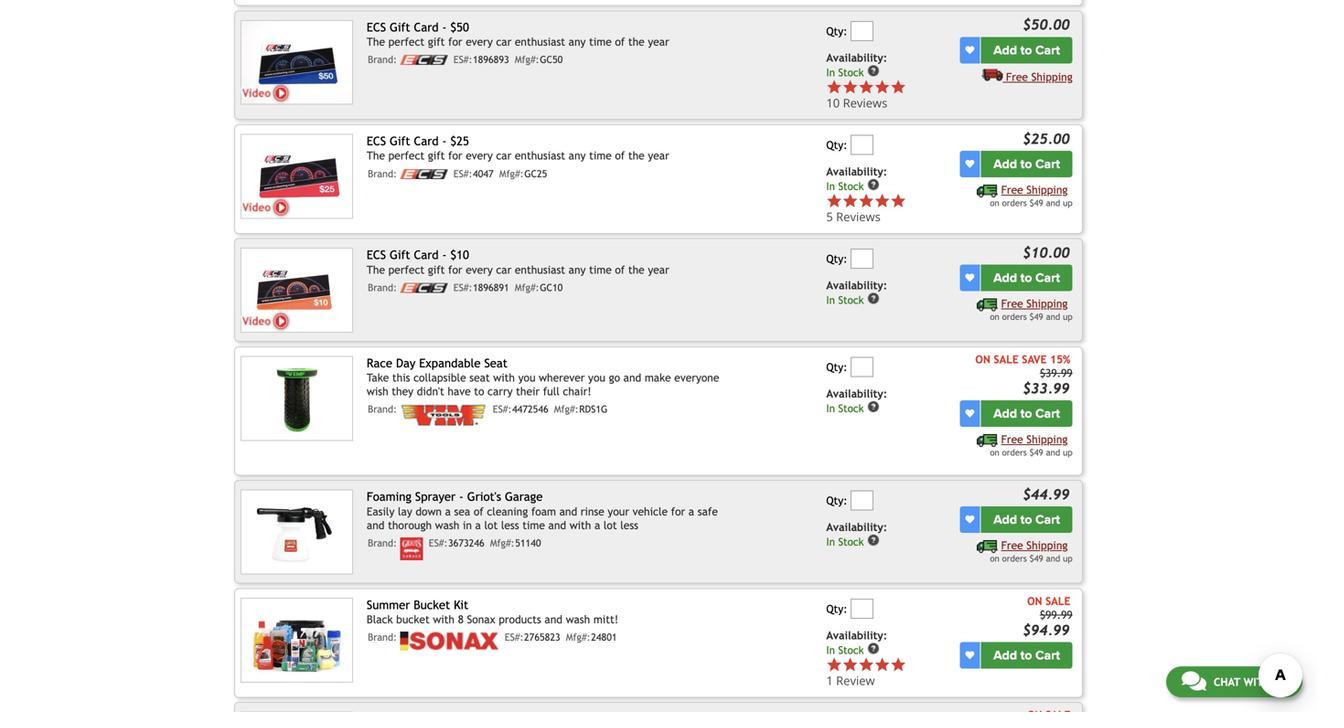 Task type: describe. For each thing, give the bounding box(es) containing it.
es#: for $44.99
[[429, 538, 448, 549]]

add to cart button for $10.00
[[981, 265, 1073, 291]]

4 brand: from the top
[[368, 404, 397, 415]]

es#: for $10.00
[[454, 282, 472, 293]]

add to cart for $44.99
[[993, 512, 1060, 528]]

cleaning
[[487, 505, 528, 518]]

qty: for $10.00
[[826, 253, 848, 265]]

the for 5 reviews
[[628, 149, 645, 162]]

orders for $10.00
[[1002, 312, 1027, 322]]

1 availability: from the top
[[826, 51, 887, 64]]

this
[[392, 372, 410, 384]]

ecs gift cards - corporate logo image for 5 reviews
[[400, 169, 448, 179]]

up for $44.99
[[1063, 554, 1073, 564]]

star image inside 10 reviews link
[[842, 79, 858, 95]]

3 availability: in stock from the top
[[826, 279, 887, 306]]

1 you from the left
[[518, 372, 536, 384]]

thorough
[[388, 519, 432, 532]]

and inside race day expandable seat take this collapsible seat with you wherever you go and make everyone wish they didn't have to carry their full chair!
[[624, 372, 641, 384]]

wash inside foaming sprayer - griot's garage easily lay down a sea of cleaning foam and rinse your vehicle for a safe and thorough wash in a lot less time and with a lot less
[[435, 519, 459, 532]]

ecs gift card - $50 link
[[367, 20, 469, 34]]

a right in
[[475, 519, 481, 532]]

of for $50.00
[[615, 35, 625, 48]]

4 add to wish list image from the top
[[965, 651, 975, 660]]

6 add to cart button from the top
[[981, 642, 1073, 669]]

rinse
[[581, 505, 604, 518]]

time for $10.00
[[589, 263, 612, 276]]

es#: 3673246 mfg#: 51140
[[429, 538, 541, 549]]

free for $10.00
[[1001, 297, 1023, 310]]

3 $49 from the top
[[1030, 448, 1043, 458]]

stock for first question sign icon from the top of the page
[[838, 66, 864, 79]]

$94.99
[[1023, 622, 1070, 639]]

3 add to wish list image from the top
[[965, 409, 975, 418]]

save
[[1022, 353, 1047, 366]]

griot's
[[467, 490, 501, 504]]

chat with us link
[[1166, 667, 1303, 698]]

mfg#: left 24801
[[566, 632, 591, 644]]

free down $50.00
[[1006, 70, 1028, 83]]

race
[[367, 356, 392, 370]]

1 in from the top
[[826, 66, 835, 79]]

add to cart button for $44.99
[[981, 507, 1073, 533]]

2 in from the top
[[826, 180, 835, 193]]

2 question sign image from the top
[[867, 292, 880, 305]]

to for $10.00 add to cart 'button'
[[1020, 270, 1032, 286]]

3 free shipping on orders $49 and up from the top
[[990, 433, 1073, 458]]

1 question sign image from the top
[[867, 178, 880, 191]]

seat
[[469, 372, 490, 384]]

free down $33.99
[[1001, 433, 1023, 446]]

to inside race day expandable seat take this collapsible seat with you wherever you go and make everyone wish they didn't have to carry their full chair!
[[474, 385, 484, 398]]

on for $94.99
[[1027, 595, 1042, 608]]

es#: down carry
[[493, 404, 512, 415]]

shipping for $44.99
[[1027, 539, 1068, 552]]

free shipping image for $10.00
[[977, 299, 998, 311]]

$10
[[450, 248, 469, 262]]

gc10
[[540, 282, 563, 293]]

shipping down $33.99
[[1027, 433, 1068, 446]]

any inside ecs gift card - $10 the perfect gift for every car enthusiast any time of the year
[[569, 263, 586, 276]]

2 add to wish list image from the top
[[965, 160, 975, 169]]

stock for 3rd question sign image from the bottom
[[838, 402, 864, 415]]

race day expandable seat link
[[367, 356, 508, 370]]

15%
[[1050, 353, 1070, 366]]

8
[[458, 613, 464, 626]]

up for $10.00
[[1063, 312, 1073, 322]]

of for $10.00
[[615, 263, 625, 276]]

4 add to cart from the top
[[993, 406, 1060, 422]]

and down the foam
[[548, 519, 566, 532]]

qty: for $25.00
[[826, 139, 848, 151]]

1 5 reviews link from the top
[[826, 193, 957, 225]]

es#2765823 - 24801 - summer bucket kit - black bucket with 8 sonax products and wash mitt! - sonax - audi bmw volkswagen mercedes benz mini porsche image
[[241, 598, 353, 683]]

race day expandable seat take this collapsible seat with you wherever you go and make everyone wish they didn't have to carry their full chair!
[[367, 356, 719, 398]]

chair!
[[563, 385, 592, 398]]

es#: 1896891 mfg#: gc10
[[454, 282, 563, 293]]

a down rinse
[[595, 519, 600, 532]]

and up $10.00
[[1046, 198, 1060, 208]]

free shipping
[[1006, 70, 1073, 83]]

es#1896891 - gc10 -  ecs gift card - $10 - the perfect gift for every car enthusiast any time of the year - ecs gift cards - audi bmw volkswagen mercedes benz mini porsche image
[[241, 248, 353, 333]]

to for 6th add to cart 'button' from the top of the page
[[1020, 648, 1032, 664]]

2765823
[[524, 632, 560, 644]]

stock for fourth question sign image
[[838, 644, 864, 657]]

51140
[[515, 538, 541, 549]]

the for 10 reviews
[[628, 35, 645, 48]]

on for $25.00
[[990, 198, 1000, 208]]

5
[[826, 209, 833, 225]]

$10.00
[[1023, 245, 1070, 261]]

make
[[645, 372, 671, 384]]

chat
[[1214, 676, 1240, 689]]

black
[[367, 613, 393, 626]]

cart for $10.00
[[1035, 270, 1060, 286]]

5 availability: from the top
[[826, 521, 887, 534]]

safe
[[698, 505, 718, 518]]

3 question sign image from the top
[[867, 534, 880, 547]]

4 cart from the top
[[1035, 406, 1060, 422]]

rds1g
[[579, 404, 608, 415]]

4 add to cart button from the top
[[981, 401, 1073, 427]]

and up 15%
[[1046, 312, 1060, 322]]

with left us
[[1244, 676, 1271, 689]]

5 in from the top
[[826, 536, 835, 548]]

1 question sign image from the top
[[867, 64, 880, 77]]

2 question sign image from the top
[[867, 401, 880, 413]]

the for 10 reviews
[[367, 35, 385, 48]]

perfect for 10
[[388, 35, 425, 48]]

qty: for $50.00
[[826, 25, 848, 37]]

gift for 10
[[390, 20, 410, 34]]

4 qty: from the top
[[826, 361, 848, 374]]

$50.00
[[1023, 17, 1070, 33]]

gc50
[[540, 54, 563, 66]]

wish
[[367, 385, 388, 398]]

full
[[543, 385, 560, 398]]

the inside ecs gift card - $10 the perfect gift for every car enthusiast any time of the year
[[628, 263, 645, 276]]

4472546
[[512, 404, 549, 415]]

add to cart button for $50.00
[[981, 37, 1073, 63]]

cart for $44.99
[[1035, 512, 1060, 528]]

$25.00
[[1023, 131, 1070, 147]]

1 availability: in stock from the top
[[826, 51, 887, 79]]

1 1 review link from the top
[[826, 657, 957, 689]]

a left sea
[[445, 505, 451, 518]]

4 question sign image from the top
[[867, 642, 880, 655]]

add to wish list image for $10.00
[[965, 273, 975, 283]]

mitt!
[[593, 613, 618, 626]]

chat with us
[[1214, 676, 1287, 689]]

1 add to wish list image from the top
[[965, 46, 975, 55]]

2 5 reviews link from the top
[[826, 209, 906, 225]]

enthusiast for 10 reviews
[[515, 35, 565, 48]]

orders for $25.00
[[1002, 198, 1027, 208]]

$44.99
[[1023, 486, 1070, 503]]

add to cart for $50.00
[[993, 42, 1060, 58]]

gift for 10
[[428, 35, 445, 48]]

4 availability: in stock from the top
[[826, 387, 887, 415]]

cart for $25.00
[[1035, 156, 1060, 172]]

lay
[[398, 505, 412, 518]]

review
[[836, 673, 875, 689]]

1896893
[[473, 54, 509, 66]]

a left safe
[[689, 505, 694, 518]]

have
[[448, 385, 471, 398]]

- for $50.00
[[442, 20, 447, 34]]

year for 5 reviews
[[648, 149, 669, 162]]

in
[[463, 519, 472, 532]]

every for 5 reviews
[[466, 149, 493, 162]]

time inside foaming sprayer - griot's garage easily lay down a sea of cleaning foam and rinse your vehicle for a safe and thorough wash in a lot less time and with a lot less
[[523, 519, 545, 532]]

car inside ecs gift card - $10 the perfect gift for every car enthusiast any time of the year
[[496, 263, 512, 276]]

go
[[609, 372, 620, 384]]

with inside foaming sprayer - griot's garage easily lay down a sea of cleaning foam and rinse your vehicle for a safe and thorough wash in a lot less time and with a lot less
[[570, 519, 591, 532]]

2 1 review link from the top
[[826, 673, 906, 689]]

10 reviews
[[826, 95, 888, 111]]

day
[[396, 356, 416, 370]]

ecs for 5 reviews
[[367, 134, 386, 148]]

6 qty: from the top
[[826, 603, 848, 616]]

easily
[[367, 505, 395, 518]]

- for $25.00
[[442, 134, 447, 148]]

expandable
[[419, 356, 481, 370]]

$99.99
[[1040, 609, 1073, 621]]

us
[[1274, 676, 1287, 689]]

sprayer
[[415, 490, 456, 504]]

and down "easily"
[[367, 519, 385, 532]]

orders for $44.99
[[1002, 554, 1027, 564]]

$49 for $25.00
[[1030, 198, 1043, 208]]

free for $25.00
[[1001, 183, 1023, 196]]

free shipping image for $25.00
[[977, 185, 998, 197]]

1896891
[[473, 282, 509, 293]]

griot's - corporate logo image
[[400, 538, 423, 561]]

year inside ecs gift card - $10 the perfect gift for every car enthusiast any time of the year
[[648, 263, 669, 276]]

$39.99
[[1040, 367, 1073, 379]]

3 on from the top
[[990, 448, 1000, 458]]

sea
[[454, 505, 470, 518]]

vehicle
[[633, 505, 668, 518]]

add for $25.00
[[993, 156, 1017, 172]]

es#: for $50.00
[[454, 54, 472, 66]]

2 availability: in stock from the top
[[826, 165, 887, 193]]

take
[[367, 372, 389, 384]]

vim tools - corporate logo image
[[400, 404, 487, 427]]

stock for 4th question sign image from the bottom of the page
[[838, 180, 864, 193]]

products
[[499, 613, 541, 626]]

4047
[[473, 168, 494, 180]]

any for 10
[[569, 35, 586, 48]]

2 less from the left
[[620, 519, 639, 532]]

es#: 2765823 mfg#: 24801
[[505, 632, 617, 644]]

and inside summer bucket kit black bucket with 8 sonax products and wash mitt!
[[545, 613, 562, 626]]

shipping for $10.00
[[1027, 297, 1068, 310]]

es#: down "products" at the left bottom
[[505, 632, 524, 644]]

free shipping image for $50.00
[[982, 68, 1003, 81]]

6 add from the top
[[993, 648, 1017, 664]]

and up $44.99
[[1046, 448, 1060, 458]]

4 availability: from the top
[[826, 387, 887, 400]]

sonax
[[467, 613, 495, 626]]

ecs gift card - $25 the perfect gift for every car enthusiast any time of the year
[[367, 134, 669, 162]]

brand: for $44.99
[[368, 538, 397, 549]]

stock for 3rd question sign image from the top
[[838, 536, 864, 548]]

to for add to cart 'button' corresponding to $25.00
[[1020, 156, 1032, 172]]

ecs gift card - $10 the perfect gift for every car enthusiast any time of the year
[[367, 248, 669, 276]]

2 availability: from the top
[[826, 165, 887, 178]]

6 in from the top
[[826, 644, 835, 657]]

gift for 5
[[390, 134, 410, 148]]

sale for 15%
[[994, 353, 1019, 366]]

gc25
[[524, 168, 547, 180]]



Task type: vqa. For each thing, say whether or not it's contained in the screenshot.
My related to My Account link
no



Task type: locate. For each thing, give the bounding box(es) containing it.
$49 up on sale $99.99 $94.99
[[1030, 554, 1043, 564]]

1 vertical spatial gift
[[428, 149, 445, 162]]

es#: for $25.00
[[454, 168, 472, 180]]

0 vertical spatial ecs gift cards - corporate logo image
[[400, 55, 448, 65]]

orders
[[1002, 198, 1027, 208], [1002, 312, 1027, 322], [1002, 448, 1027, 458], [1002, 554, 1027, 564]]

- for $10.00
[[442, 248, 447, 262]]

up for $25.00
[[1063, 198, 1073, 208]]

of for $25.00
[[615, 149, 625, 162]]

any
[[569, 35, 586, 48], [569, 149, 586, 162], [569, 263, 586, 276]]

for down $25
[[448, 149, 462, 162]]

0 vertical spatial the
[[367, 35, 385, 48]]

2 vertical spatial card
[[414, 248, 439, 262]]

1 vertical spatial add to wish list image
[[965, 515, 975, 525]]

3 availability: from the top
[[826, 279, 887, 292]]

3 the from the top
[[367, 263, 385, 276]]

0 vertical spatial the
[[628, 35, 645, 48]]

to down "$25.00" at the top of page
[[1020, 156, 1032, 172]]

3 add from the top
[[993, 270, 1017, 286]]

1 vertical spatial card
[[414, 134, 439, 148]]

car inside the ecs gift card - $50 the perfect gift for every car enthusiast any time of the year
[[496, 35, 512, 48]]

ecs gift card - $25 link
[[367, 134, 469, 148]]

add to cart up 'free shipping' at the top of page
[[993, 42, 1060, 58]]

year inside "ecs gift card - $25 the perfect gift for every car enthusiast any time of the year"
[[648, 149, 669, 162]]

0 horizontal spatial sale
[[994, 353, 1019, 366]]

brand: down the black
[[368, 632, 397, 644]]

question sign image
[[867, 178, 880, 191], [867, 401, 880, 413], [867, 534, 880, 547], [867, 642, 880, 655]]

gift inside ecs gift card - $10 the perfect gift for every car enthusiast any time of the year
[[428, 263, 445, 276]]

$25
[[450, 134, 469, 148]]

1 card from the top
[[414, 20, 439, 34]]

add to cart down $33.99
[[993, 406, 1060, 422]]

0 vertical spatial gift
[[428, 35, 445, 48]]

2 cart from the top
[[1035, 156, 1060, 172]]

10 reviews link
[[826, 79, 957, 111], [826, 95, 906, 111]]

4 on from the top
[[990, 554, 1000, 564]]

sale inside the on sale save 15% $39.99 $33.99
[[994, 353, 1019, 366]]

5 stock from the top
[[838, 536, 864, 548]]

card left $50
[[414, 20, 439, 34]]

and up $99.99 at right bottom
[[1046, 554, 1060, 564]]

1 vertical spatial on
[[1027, 595, 1042, 608]]

sonax - corporate logo image
[[400, 632, 499, 651]]

1 vertical spatial sale
[[1046, 595, 1070, 608]]

1 vertical spatial enthusiast
[[515, 149, 565, 162]]

time inside the ecs gift card - $50 the perfect gift for every car enthusiast any time of the year
[[589, 35, 612, 48]]

1 vertical spatial every
[[466, 149, 493, 162]]

of inside ecs gift card - $10 the perfect gift for every car enthusiast any time of the year
[[615, 263, 625, 276]]

add to wish list image for $44.99
[[965, 515, 975, 525]]

0 vertical spatial car
[[496, 35, 512, 48]]

2 card from the top
[[414, 134, 439, 148]]

car up es#: 1896891 mfg#: gc10
[[496, 263, 512, 276]]

2 gift from the top
[[428, 149, 445, 162]]

foam
[[531, 505, 556, 518]]

mfg#: for $10.00
[[515, 282, 539, 293]]

1 $49 from the top
[[1030, 198, 1043, 208]]

0 horizontal spatial on
[[975, 353, 991, 366]]

1 lot from the left
[[484, 519, 498, 532]]

for
[[448, 35, 462, 48], [448, 149, 462, 162], [448, 263, 462, 276], [671, 505, 685, 518]]

star image
[[826, 79, 842, 95], [858, 79, 874, 95], [874, 79, 890, 95], [890, 79, 906, 95], [826, 193, 842, 209], [842, 193, 858, 209], [874, 193, 890, 209], [890, 193, 906, 209], [842, 657, 858, 673], [858, 657, 874, 673], [874, 657, 890, 673], [890, 657, 906, 673]]

and
[[1046, 198, 1060, 208], [1046, 312, 1060, 322], [624, 372, 641, 384], [1046, 448, 1060, 458], [559, 505, 577, 518], [367, 519, 385, 532], [548, 519, 566, 532], [1046, 554, 1060, 564], [545, 613, 562, 626]]

$49 for $10.00
[[1030, 312, 1043, 322]]

of inside the ecs gift card - $50 the perfect gift for every car enthusiast any time of the year
[[615, 35, 625, 48]]

2 vertical spatial perfect
[[388, 263, 425, 276]]

10
[[826, 95, 840, 111]]

1 vertical spatial perfect
[[388, 149, 425, 162]]

gift inside "ecs gift card - $25 the perfect gift for every car enthusiast any time of the year"
[[390, 134, 410, 148]]

1 horizontal spatial wash
[[566, 613, 590, 626]]

add for $44.99
[[993, 512, 1017, 528]]

1 vertical spatial the
[[367, 149, 385, 162]]

es#: left 1896893
[[454, 54, 472, 66]]

0 vertical spatial question sign image
[[867, 64, 880, 77]]

card inside "ecs gift card - $25 the perfect gift for every car enthusiast any time of the year"
[[414, 134, 439, 148]]

2 orders from the top
[[1002, 312, 1027, 322]]

the down ecs gift card - $50 link
[[367, 35, 385, 48]]

3 cart from the top
[[1035, 270, 1060, 286]]

0 horizontal spatial lot
[[484, 519, 498, 532]]

with inside summer bucket kit black bucket with 8 sonax products and wash mitt!
[[433, 613, 455, 626]]

ecs left $25
[[367, 134, 386, 148]]

every inside ecs gift card - $10 the perfect gift for every car enthusiast any time of the year
[[466, 263, 493, 276]]

up
[[1063, 198, 1073, 208], [1063, 312, 1073, 322], [1063, 448, 1073, 458], [1063, 554, 1073, 564]]

2 lot from the left
[[604, 519, 617, 532]]

mfg#: for $44.99
[[490, 538, 515, 549]]

- left $10
[[442, 248, 447, 262]]

2 add to cart button from the top
[[981, 151, 1073, 177]]

free right free shipping icon
[[1001, 539, 1023, 552]]

5 add to cart button from the top
[[981, 507, 1073, 533]]

the
[[367, 35, 385, 48], [367, 149, 385, 162], [367, 263, 385, 276]]

0 horizontal spatial wash
[[435, 519, 459, 532]]

with left "8"
[[433, 613, 455, 626]]

add to cart button down the $94.99
[[981, 642, 1073, 669]]

to for 4th add to cart 'button' from the top of the page
[[1020, 406, 1032, 422]]

of inside "ecs gift card - $25 the perfect gift for every car enthusiast any time of the year"
[[615, 149, 625, 162]]

enthusiast inside the ecs gift card - $50 the perfect gift for every car enthusiast any time of the year
[[515, 35, 565, 48]]

3 orders from the top
[[1002, 448, 1027, 458]]

0 horizontal spatial less
[[501, 519, 519, 532]]

orders up on sale $99.99 $94.99
[[1002, 554, 1027, 564]]

every up 1896893
[[466, 35, 493, 48]]

shipping for $25.00
[[1027, 183, 1068, 196]]

enthusiast inside ecs gift card - $10 the perfect gift for every car enthusiast any time of the year
[[515, 263, 565, 276]]

you left go
[[588, 372, 606, 384]]

mfg#: for $25.00
[[499, 168, 524, 180]]

sale up $99.99 at right bottom
[[1046, 595, 1070, 608]]

add to cart for $10.00
[[993, 270, 1060, 286]]

1 gift from the top
[[390, 20, 410, 34]]

collapsible
[[414, 372, 466, 384]]

1 year from the top
[[648, 35, 669, 48]]

6 cart from the top
[[1035, 648, 1060, 664]]

24801
[[591, 632, 617, 644]]

$49 for $44.99
[[1030, 554, 1043, 564]]

5 cart from the top
[[1035, 512, 1060, 528]]

1 horizontal spatial sale
[[1046, 595, 1070, 608]]

1 cart from the top
[[1035, 42, 1060, 58]]

ecs left $50
[[367, 20, 386, 34]]

gift inside the ecs gift card - $50 the perfect gift for every car enthusiast any time of the year
[[390, 20, 410, 34]]

any for 5
[[569, 149, 586, 162]]

on for 15%
[[975, 353, 991, 366]]

down
[[416, 505, 442, 518]]

$49 up $10.00
[[1030, 198, 1043, 208]]

ecs inside ecs gift card - $10 the perfect gift for every car enthusiast any time of the year
[[367, 248, 386, 262]]

enthusiast for 5 reviews
[[515, 149, 565, 162]]

1 car from the top
[[496, 35, 512, 48]]

wash left in
[[435, 519, 459, 532]]

free down "$25.00" at the top of page
[[1001, 183, 1023, 196]]

on sale $99.99 $94.99
[[1023, 595, 1073, 639]]

1 the from the top
[[628, 35, 645, 48]]

add
[[993, 42, 1017, 58], [993, 156, 1017, 172], [993, 270, 1017, 286], [993, 406, 1017, 422], [993, 512, 1017, 528], [993, 648, 1017, 664]]

the down ecs gift card - $10 'link'
[[367, 263, 385, 276]]

seat
[[484, 356, 508, 370]]

foaming
[[367, 490, 412, 504]]

on left save
[[975, 353, 991, 366]]

with up carry
[[493, 372, 515, 384]]

add to cart for $25.00
[[993, 156, 1060, 172]]

on up $99.99 at right bottom
[[1027, 595, 1042, 608]]

None text field
[[851, 135, 874, 155], [851, 249, 874, 269], [851, 357, 874, 377], [851, 491, 874, 511], [851, 135, 874, 155], [851, 249, 874, 269], [851, 357, 874, 377], [851, 491, 874, 511]]

every inside "ecs gift card - $25 the perfect gift for every car enthusiast any time of the year"
[[466, 149, 493, 162]]

car for 10 reviews
[[496, 35, 512, 48]]

perfect inside ecs gift card - $10 the perfect gift for every car enthusiast any time of the year
[[388, 263, 425, 276]]

to up 'free shipping' at the top of page
[[1020, 42, 1032, 58]]

add to cart
[[993, 42, 1060, 58], [993, 156, 1060, 172], [993, 270, 1060, 286], [993, 406, 1060, 422], [993, 512, 1060, 528], [993, 648, 1060, 664]]

for for $50.00
[[448, 35, 462, 48]]

for inside the ecs gift card - $50 the perfect gift for every car enthusiast any time of the year
[[448, 35, 462, 48]]

0 vertical spatial year
[[648, 35, 669, 48]]

time inside ecs gift card - $10 the perfect gift for every car enthusiast any time of the year
[[589, 263, 612, 276]]

add to cart button up 'free shipping' at the top of page
[[981, 37, 1073, 63]]

1 perfect from the top
[[388, 35, 425, 48]]

brand: down wish
[[368, 404, 397, 415]]

to down the $94.99
[[1020, 648, 1032, 664]]

to down $44.99
[[1020, 512, 1032, 528]]

for inside ecs gift card - $10 the perfect gift for every car enthusiast any time of the year
[[448, 263, 462, 276]]

3 perfect from the top
[[388, 263, 425, 276]]

2 $49 from the top
[[1030, 312, 1043, 322]]

- inside the ecs gift card - $50 the perfect gift for every car enthusiast any time of the year
[[442, 20, 447, 34]]

shipping down "$25.00" at the top of page
[[1027, 183, 1068, 196]]

2 vertical spatial every
[[466, 263, 493, 276]]

4 orders from the top
[[1002, 554, 1027, 564]]

the inside the ecs gift card - $50 the perfect gift for every car enthusiast any time of the year
[[628, 35, 645, 48]]

1 vertical spatial car
[[496, 149, 512, 162]]

2 vertical spatial star image
[[826, 657, 842, 673]]

mfg#: left the 'gc50' on the left top of the page
[[515, 54, 539, 66]]

es#3559637 - 236941kt - cc36 ceramic coating kit - strengthen, protect and enhance your paint! ground shipping only. - sonax - audi bmw volkswagen mercedes benz mini porsche image
[[241, 712, 353, 713]]

1
[[826, 673, 833, 689]]

0 vertical spatial every
[[466, 35, 493, 48]]

1 10 reviews link from the top
[[826, 79, 957, 111]]

3 gift from the top
[[390, 248, 410, 262]]

2 on from the top
[[990, 312, 1000, 322]]

cart for $50.00
[[1035, 42, 1060, 58]]

enthusiast up gc10
[[515, 263, 565, 276]]

ecs
[[367, 20, 386, 34], [367, 134, 386, 148], [367, 248, 386, 262]]

0 vertical spatial perfect
[[388, 35, 425, 48]]

any inside the ecs gift card - $50 the perfect gift for every car enthusiast any time of the year
[[569, 35, 586, 48]]

card for 5 reviews
[[414, 134, 439, 148]]

3673246
[[448, 538, 484, 549]]

free shipping on orders $49 and up up $44.99
[[990, 433, 1073, 458]]

ecs left $10
[[367, 248, 386, 262]]

brand: for $10.00
[[368, 282, 397, 293]]

1 vertical spatial ecs
[[367, 134, 386, 148]]

and up es#: 2765823 mfg#: 24801
[[545, 613, 562, 626]]

and left rinse
[[559, 505, 577, 518]]

3 enthusiast from the top
[[515, 263, 565, 276]]

1 less from the left
[[501, 519, 519, 532]]

didn't
[[417, 385, 444, 398]]

es#: left 4047
[[454, 168, 472, 180]]

5 availability: in stock from the top
[[826, 521, 887, 548]]

on for $10.00
[[990, 312, 1000, 322]]

question sign image down 5 reviews
[[867, 292, 880, 305]]

card inside ecs gift card - $10 the perfect gift for every car enthusiast any time of the year
[[414, 248, 439, 262]]

2 add to cart from the top
[[993, 156, 1060, 172]]

2 10 reviews link from the top
[[826, 95, 906, 111]]

the inside ecs gift card - $10 the perfect gift for every car enthusiast any time of the year
[[367, 263, 385, 276]]

0 vertical spatial sale
[[994, 353, 1019, 366]]

es#1896893 - gc50 -  ecs gift card - $50 - the perfect gift for every car enthusiast any time of the year - ecs gift cards - audi bmw volkswagen mercedes benz mini porsche image
[[241, 20, 353, 105]]

question sign image
[[867, 64, 880, 77], [867, 292, 880, 305]]

2 year from the top
[[648, 149, 669, 162]]

of inside foaming sprayer - griot's garage easily lay down a sea of cleaning foam and rinse your vehicle for a safe and thorough wash in a lot less time and with a lot less
[[474, 505, 484, 518]]

$33.99
[[1023, 380, 1070, 397]]

for down $10
[[448, 263, 462, 276]]

on
[[990, 198, 1000, 208], [990, 312, 1000, 322], [990, 448, 1000, 458], [990, 554, 1000, 564]]

enthusiast up the 'gc50' on the left top of the page
[[515, 35, 565, 48]]

for inside "ecs gift card - $25 the perfect gift for every car enthusiast any time of the year"
[[448, 149, 462, 162]]

time inside "ecs gift card - $25 the perfect gift for every car enthusiast any time of the year"
[[589, 149, 612, 162]]

2 perfect from the top
[[388, 149, 425, 162]]

1 add to wish list image from the top
[[965, 273, 975, 283]]

1 any from the top
[[569, 35, 586, 48]]

the inside the ecs gift card - $50 the perfect gift for every car enthusiast any time of the year
[[367, 35, 385, 48]]

2 car from the top
[[496, 149, 512, 162]]

any inside "ecs gift card - $25 the perfect gift for every car enthusiast any time of the year"
[[569, 149, 586, 162]]

summer
[[367, 598, 410, 612]]

for for $25.00
[[448, 149, 462, 162]]

1 enthusiast from the top
[[515, 35, 565, 48]]

bucket
[[414, 598, 450, 612]]

3 in from the top
[[826, 294, 835, 306]]

card
[[414, 20, 439, 34], [414, 134, 439, 148], [414, 248, 439, 262]]

3 car from the top
[[496, 263, 512, 276]]

ecs gift card - $50 the perfect gift for every car enthusiast any time of the year
[[367, 20, 669, 48]]

1 horizontal spatial less
[[620, 519, 639, 532]]

they
[[392, 385, 414, 398]]

to
[[1020, 42, 1032, 58], [1020, 156, 1032, 172], [1020, 270, 1032, 286], [474, 385, 484, 398], [1020, 406, 1032, 422], [1020, 512, 1032, 528], [1020, 648, 1032, 664]]

star image
[[842, 79, 858, 95], [858, 193, 874, 209], [826, 657, 842, 673]]

ecs inside the ecs gift card - $50 the perfect gift for every car enthusiast any time of the year
[[367, 20, 386, 34]]

cart down "$25.00" at the top of page
[[1035, 156, 1060, 172]]

a
[[445, 505, 451, 518], [689, 505, 694, 518], [475, 519, 481, 532], [595, 519, 600, 532]]

1 up from the top
[[1063, 198, 1073, 208]]

car up es#: 1896893 mfg#: gc50
[[496, 35, 512, 48]]

mfg#: left 51140
[[490, 538, 515, 549]]

4 stock from the top
[[838, 402, 864, 415]]

wash up es#: 2765823 mfg#: 24801
[[566, 613, 590, 626]]

summer bucket kit link
[[367, 598, 468, 612]]

up up $44.99
[[1063, 448, 1073, 458]]

1 orders from the top
[[1002, 198, 1027, 208]]

add for $50.00
[[993, 42, 1017, 58]]

and right go
[[624, 372, 641, 384]]

2 vertical spatial the
[[367, 263, 385, 276]]

on for $44.99
[[990, 554, 1000, 564]]

1 add to cart from the top
[[993, 42, 1060, 58]]

$50
[[450, 20, 469, 34]]

6 add to cart from the top
[[993, 648, 1060, 664]]

mfg#: left gc25
[[499, 168, 524, 180]]

up up $99.99 at right bottom
[[1063, 554, 1073, 564]]

- inside "ecs gift card - $25 the perfect gift for every car enthusiast any time of the year"
[[442, 134, 447, 148]]

wherever
[[539, 372, 585, 384]]

wash
[[435, 519, 459, 532], [566, 613, 590, 626]]

0 vertical spatial card
[[414, 20, 439, 34]]

0 vertical spatial star image
[[842, 79, 858, 95]]

lot up es#: 3673246 mfg#: 51140
[[484, 519, 498, 532]]

star image inside 1 review link
[[826, 657, 842, 673]]

1 vertical spatial question sign image
[[867, 292, 880, 305]]

free shipping on orders $49 and up for $44.99
[[990, 539, 1073, 564]]

reviews for 5 reviews
[[836, 209, 881, 225]]

1 vertical spatial gift
[[390, 134, 410, 148]]

qty: for $44.99
[[826, 494, 848, 507]]

every up 1896891
[[466, 263, 493, 276]]

mfg#: down chair!
[[554, 404, 579, 415]]

perfect down ecs gift card - $10 'link'
[[388, 263, 425, 276]]

ecs gift card - $10 link
[[367, 248, 469, 262]]

card for 10 reviews
[[414, 20, 439, 34]]

foaming sprayer - griot's garage link
[[367, 490, 543, 504]]

- up sea
[[459, 490, 464, 504]]

to down seat
[[474, 385, 484, 398]]

with
[[493, 372, 515, 384], [570, 519, 591, 532], [433, 613, 455, 626], [1244, 676, 1271, 689]]

for down $50
[[448, 35, 462, 48]]

5 reviews link
[[826, 193, 957, 225], [826, 209, 906, 225]]

2 vertical spatial ecs
[[367, 248, 386, 262]]

card inside the ecs gift card - $50 the perfect gift for every car enthusiast any time of the year
[[414, 20, 439, 34]]

sale
[[994, 353, 1019, 366], [1046, 595, 1070, 608]]

star image inside 5 reviews link
[[858, 193, 874, 209]]

1 horizontal spatial you
[[588, 372, 606, 384]]

sale inside on sale $99.99 $94.99
[[1046, 595, 1070, 608]]

0 vertical spatial reviews
[[843, 95, 888, 111]]

0 vertical spatial wash
[[435, 519, 459, 532]]

up up 15%
[[1063, 312, 1073, 322]]

summer bucket kit black bucket with 8 sonax products and wash mitt!
[[367, 598, 618, 626]]

None text field
[[851, 21, 874, 41], [851, 599, 874, 619], [851, 21, 874, 41], [851, 599, 874, 619]]

foaming sprayer - griot's garage easily lay down a sea of cleaning foam and rinse your vehicle for a safe and thorough wash in a lot less time and with a lot less
[[367, 490, 718, 532]]

1 vertical spatial star image
[[858, 193, 874, 209]]

1 vertical spatial wash
[[566, 613, 590, 626]]

reviews
[[843, 95, 888, 111], [836, 209, 881, 225]]

gift left $25
[[390, 134, 410, 148]]

2 the from the top
[[367, 149, 385, 162]]

ecs inside "ecs gift card - $25 the perfect gift for every car enthusiast any time of the year"
[[367, 134, 386, 148]]

add to cart button for $25.00
[[981, 151, 1073, 177]]

reviews right 10
[[843, 95, 888, 111]]

gift left $10
[[390, 248, 410, 262]]

reviews right 5
[[836, 209, 881, 225]]

your
[[608, 505, 629, 518]]

2 vertical spatial year
[[648, 263, 669, 276]]

you
[[518, 372, 536, 384], [588, 372, 606, 384]]

1 review
[[826, 673, 875, 689]]

perfect for 5
[[388, 149, 425, 162]]

1 vertical spatial the
[[628, 149, 645, 162]]

every inside the ecs gift card - $50 the perfect gift for every car enthusiast any time of the year
[[466, 35, 493, 48]]

2 vertical spatial car
[[496, 263, 512, 276]]

3 up from the top
[[1063, 448, 1073, 458]]

mfg#:
[[515, 54, 539, 66], [499, 168, 524, 180], [515, 282, 539, 293], [554, 404, 579, 415], [490, 538, 515, 549], [566, 632, 591, 644]]

to for add to cart 'button' for $44.99
[[1020, 512, 1032, 528]]

es#4047 - gc25 -  ecs gift card - $25 - the perfect gift for every car enthusiast any time of the year - ecs gift cards - audi bmw volkswagen mercedes benz mini porsche image
[[241, 134, 353, 219]]

shipping down $50.00
[[1031, 70, 1073, 83]]

ecs gift cards - corporate logo image down ecs gift card - $10 'link'
[[400, 283, 448, 293]]

car inside "ecs gift card - $25 the perfect gift for every car enthusiast any time of the year"
[[496, 149, 512, 162]]

add to wish list image
[[965, 273, 975, 283], [965, 515, 975, 525]]

2 free shipping on orders $49 and up from the top
[[990, 297, 1073, 322]]

gift inside "ecs gift card - $25 the perfect gift for every car enthusiast any time of the year"
[[428, 149, 445, 162]]

1 vertical spatial reviews
[[836, 209, 881, 225]]

1 vertical spatial year
[[648, 149, 669, 162]]

free up save
[[1001, 297, 1023, 310]]

the down ecs gift card - $25 link
[[367, 149, 385, 162]]

2 vertical spatial gift
[[428, 263, 445, 276]]

brand: down ecs gift card - $25 link
[[368, 168, 397, 180]]

1 vertical spatial any
[[569, 149, 586, 162]]

free shipping on orders $49 and up for $10.00
[[990, 297, 1073, 322]]

3 card from the top
[[414, 248, 439, 262]]

3 ecs gift cards - corporate logo image from the top
[[400, 283, 448, 293]]

- inside ecs gift card - $10 the perfect gift for every car enthusiast any time of the year
[[442, 248, 447, 262]]

4 up from the top
[[1063, 554, 1073, 564]]

on inside the on sale save 15% $39.99 $33.99
[[975, 353, 991, 366]]

shipping down $10.00
[[1027, 297, 1068, 310]]

cart down the $94.99
[[1035, 648, 1060, 664]]

2 you from the left
[[588, 372, 606, 384]]

6 availability: from the top
[[826, 629, 887, 642]]

cart down $44.99
[[1035, 512, 1060, 528]]

to for add to cart 'button' related to $50.00
[[1020, 42, 1032, 58]]

gift inside the ecs gift card - $50 the perfect gift for every car enthusiast any time of the year
[[428, 35, 445, 48]]

$49
[[1030, 198, 1043, 208], [1030, 312, 1043, 322], [1030, 448, 1043, 458], [1030, 554, 1043, 564]]

perfect inside the ecs gift card - $50 the perfect gift for every car enthusiast any time of the year
[[388, 35, 425, 48]]

brand: left the griot's - corporate logo
[[368, 538, 397, 549]]

0 vertical spatial enthusiast
[[515, 35, 565, 48]]

0 vertical spatial add to wish list image
[[965, 273, 975, 283]]

0 vertical spatial on
[[975, 353, 991, 366]]

add to cart button down $10.00
[[981, 265, 1073, 291]]

es#: left 1896891
[[454, 282, 472, 293]]

perfect inside "ecs gift card - $25 the perfect gift for every car enthusiast any time of the year"
[[388, 149, 425, 162]]

lot
[[484, 519, 498, 532], [604, 519, 617, 532]]

0 vertical spatial any
[[569, 35, 586, 48]]

4 add from the top
[[993, 406, 1017, 422]]

1 add to cart button from the top
[[981, 37, 1073, 63]]

0 vertical spatial gift
[[390, 20, 410, 34]]

lot down your
[[604, 519, 617, 532]]

wash inside summer bucket kit black bucket with 8 sonax products and wash mitt!
[[566, 613, 590, 626]]

free shipping image
[[982, 68, 1003, 81], [977, 185, 998, 197], [977, 299, 998, 311], [977, 434, 998, 447]]

add for $10.00
[[993, 270, 1017, 286]]

es#: 4472546 mfg#: rds1g
[[493, 404, 608, 415]]

time for $25.00
[[589, 149, 612, 162]]

1 horizontal spatial lot
[[604, 519, 617, 532]]

3 brand: from the top
[[368, 282, 397, 293]]

6 stock from the top
[[838, 644, 864, 657]]

es#: 1896893 mfg#: gc50
[[454, 54, 563, 66]]

5 add to cart from the top
[[993, 512, 1060, 528]]

6 availability: in stock from the top
[[826, 629, 887, 657]]

2 ecs from the top
[[367, 134, 386, 148]]

stock for first question sign icon from the bottom
[[838, 294, 864, 306]]

1 horizontal spatial on
[[1027, 595, 1042, 608]]

2 vertical spatial ecs gift cards - corporate logo image
[[400, 283, 448, 293]]

add to cart button
[[981, 37, 1073, 63], [981, 151, 1073, 177], [981, 265, 1073, 291], [981, 401, 1073, 427], [981, 507, 1073, 533], [981, 642, 1073, 669]]

ecs gift cards - corporate logo image
[[400, 55, 448, 65], [400, 169, 448, 179], [400, 283, 448, 293]]

es#4472546 - rds1g - race day expandable seat - take this collapsible seat with you wherever you go and make everyone wish they didn't have to carry their full chair! - vim tools - audi bmw volkswagen mercedes benz mini porsche image
[[241, 356, 353, 441]]

- inside foaming sprayer - griot's garage easily lay down a sea of cleaning foam and rinse your vehicle for a safe and thorough wash in a lot less time and with a lot less
[[459, 490, 464, 504]]

3 add to cart button from the top
[[981, 265, 1073, 291]]

for inside foaming sprayer - griot's garage easily lay down a sea of cleaning foam and rinse your vehicle for a safe and thorough wash in a lot less time and with a lot less
[[671, 505, 685, 518]]

their
[[516, 385, 540, 398]]

6 brand: from the top
[[368, 632, 397, 644]]

es#3673246 - 51140 - foaming sprayer - griot's garage - easily lay down a sea of cleaning foam and rinse your vehicle for a safe and thorough wash in a lot less time and with a lot less - griot's - audi bmw volkswagen mercedes benz mini porsche image
[[241, 490, 353, 575]]

bucket
[[396, 613, 430, 626]]

free
[[1006, 70, 1028, 83], [1001, 183, 1023, 196], [1001, 297, 1023, 310], [1001, 433, 1023, 446], [1001, 539, 1023, 552]]

5 reviews
[[826, 209, 881, 225]]

every for 10 reviews
[[466, 35, 493, 48]]

es#: 4047 mfg#: gc25
[[454, 168, 547, 180]]

5 brand: from the top
[[368, 538, 397, 549]]

add to cart down the $94.99
[[993, 648, 1060, 664]]

mfg#: left gc10
[[515, 282, 539, 293]]

year for 10 reviews
[[648, 35, 669, 48]]

year inside the ecs gift card - $50 the perfect gift for every car enthusiast any time of the year
[[648, 35, 669, 48]]

- left $25
[[442, 134, 447, 148]]

the inside "ecs gift card - $25 the perfect gift for every car enthusiast any time of the year"
[[628, 149, 645, 162]]

free for $44.99
[[1001, 539, 1023, 552]]

gift for 5
[[428, 149, 445, 162]]

es#: right the griot's - corporate logo
[[429, 538, 448, 549]]

on sale save 15% $39.99 $33.99
[[975, 353, 1073, 397]]

add to cart down "$25.00" at the top of page
[[993, 156, 1060, 172]]

the for 5 reviews
[[367, 149, 385, 162]]

3 gift from the top
[[428, 263, 445, 276]]

$49 up save
[[1030, 312, 1043, 322]]

on
[[975, 353, 991, 366], [1027, 595, 1042, 608]]

perfect down ecs gift card - $50 link
[[388, 35, 425, 48]]

1 review link
[[826, 657, 957, 689], [826, 673, 906, 689]]

free shipping on orders $49 and up down $44.99
[[990, 539, 1073, 564]]

free shipping on orders $49 and up for $25.00
[[990, 183, 1073, 208]]

ecs gift cards - corporate logo image down ecs gift card - $50 link
[[400, 55, 448, 65]]

shipping down $44.99
[[1027, 539, 1068, 552]]

add to cart button down "$25.00" at the top of page
[[981, 151, 1073, 177]]

1 vertical spatial ecs gift cards - corporate logo image
[[400, 169, 448, 179]]

1 free shipping on orders $49 and up from the top
[[990, 183, 1073, 208]]

everyone
[[674, 372, 719, 384]]

1 gift from the top
[[428, 35, 445, 48]]

free shipping image
[[977, 540, 998, 553]]

comments image
[[1182, 670, 1206, 692]]

0 vertical spatial ecs
[[367, 20, 386, 34]]

every up 4047
[[466, 149, 493, 162]]

orders up $44.99
[[1002, 448, 1027, 458]]

in
[[826, 66, 835, 79], [826, 180, 835, 193], [826, 294, 835, 306], [826, 402, 835, 415], [826, 536, 835, 548], [826, 644, 835, 657]]

3 any from the top
[[569, 263, 586, 276]]

garage
[[505, 490, 543, 504]]

2 up from the top
[[1063, 312, 1073, 322]]

the
[[628, 35, 645, 48], [628, 149, 645, 162], [628, 263, 645, 276]]

5 qty: from the top
[[826, 494, 848, 507]]

on inside on sale $99.99 $94.99
[[1027, 595, 1042, 608]]

4 in from the top
[[826, 402, 835, 415]]

mfg#: for $50.00
[[515, 54, 539, 66]]

ecs for 10 reviews
[[367, 20, 386, 34]]

gift inside ecs gift card - $10 the perfect gift for every car enthusiast any time of the year
[[390, 248, 410, 262]]

free shipping on orders $49 and up down "$25.00" at the top of page
[[990, 183, 1073, 208]]

sale for $94.99
[[1046, 595, 1070, 608]]

enthusiast inside "ecs gift card - $25 the perfect gift for every car enthusiast any time of the year"
[[515, 149, 565, 162]]

2 vertical spatial enthusiast
[[515, 263, 565, 276]]

3 stock from the top
[[838, 294, 864, 306]]

2 stock from the top
[[838, 180, 864, 193]]

time for $50.00
[[589, 35, 612, 48]]

perfect
[[388, 35, 425, 48], [388, 149, 425, 162], [388, 263, 425, 276]]

ecs gift cards - corporate logo image for 10 reviews
[[400, 55, 448, 65]]

2 vertical spatial gift
[[390, 248, 410, 262]]

orders up $10.00
[[1002, 198, 1027, 208]]

with inside race day expandable seat take this collapsible seat with you wherever you go and make everyone wish they didn't have to carry their full chair!
[[493, 372, 515, 384]]

for for $10.00
[[448, 263, 462, 276]]

brand: down ecs gift card - $50 link
[[368, 54, 397, 66]]

car for 5 reviews
[[496, 149, 512, 162]]

reviews for 10 reviews
[[843, 95, 888, 111]]

add to wish list image
[[965, 46, 975, 55], [965, 160, 975, 169], [965, 409, 975, 418], [965, 651, 975, 660]]

- left $50
[[442, 20, 447, 34]]

0 horizontal spatial you
[[518, 372, 536, 384]]

the inside "ecs gift card - $25 the perfect gift for every car enthusiast any time of the year"
[[367, 149, 385, 162]]

brand: down ecs gift card - $10 'link'
[[368, 282, 397, 293]]

2 vertical spatial the
[[628, 263, 645, 276]]

1 every from the top
[[466, 35, 493, 48]]

2 vertical spatial any
[[569, 263, 586, 276]]

carry
[[488, 385, 513, 398]]



